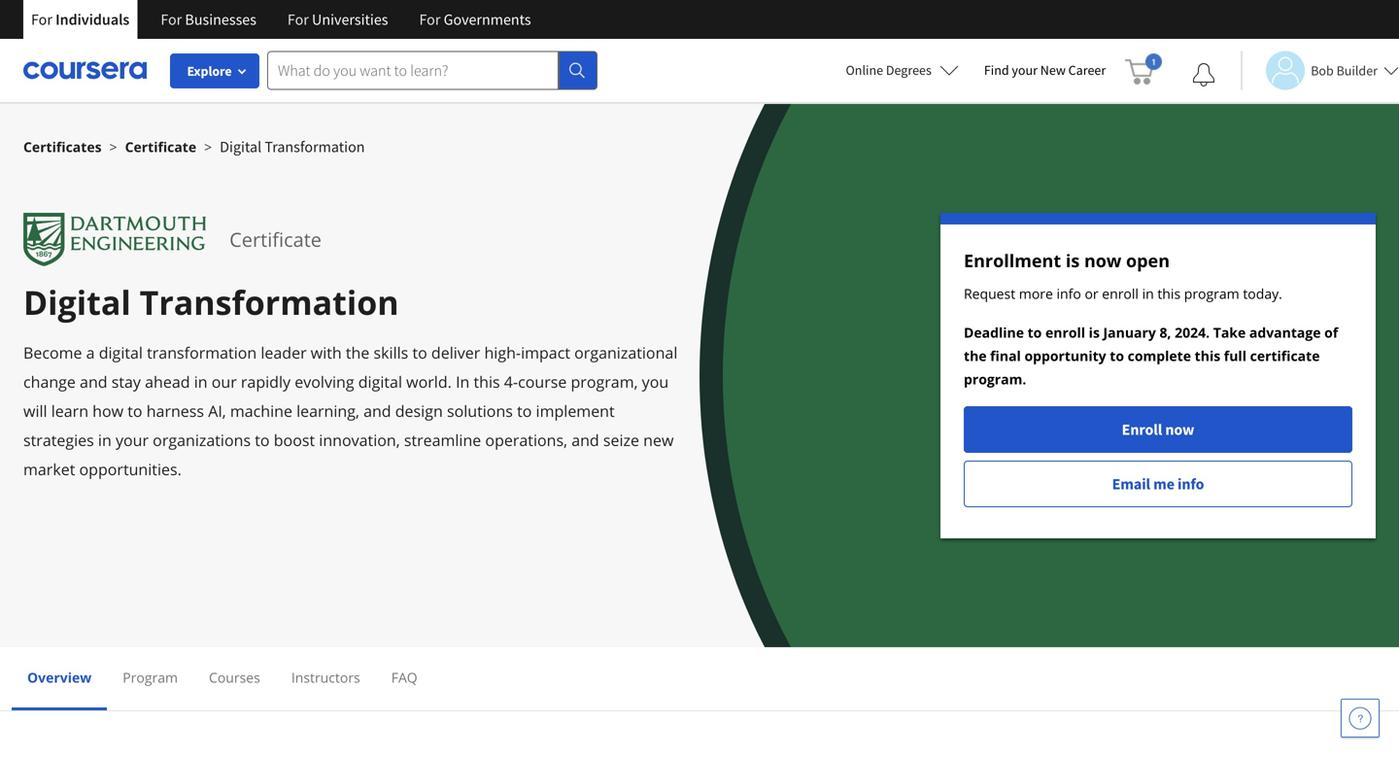 Task type: locate. For each thing, give the bounding box(es) containing it.
find
[[984, 61, 1010, 79]]

0 horizontal spatial >
[[109, 138, 117, 156]]

1 horizontal spatial now
[[1166, 420, 1195, 439]]

this left full
[[1195, 347, 1221, 365]]

digital
[[99, 342, 143, 363], [358, 371, 402, 392]]

faq
[[391, 668, 418, 687]]

high-
[[485, 342, 521, 363]]

strategies
[[23, 430, 94, 451]]

in
[[1143, 284, 1154, 303], [194, 371, 208, 392], [98, 430, 112, 451]]

is left the january
[[1089, 323, 1100, 342]]

in left our
[[194, 371, 208, 392]]

online degrees
[[846, 61, 932, 79]]

0 horizontal spatial this
[[474, 371, 500, 392]]

program.
[[964, 370, 1027, 388]]

info inside button
[[1178, 474, 1205, 494]]

now inside button
[[1166, 420, 1195, 439]]

certificate link
[[125, 138, 196, 156]]

in down how
[[98, 430, 112, 451]]

now right enroll at the bottom right of page
[[1166, 420, 1195, 439]]

info right the me
[[1178, 474, 1205, 494]]

0 horizontal spatial enroll
[[1046, 323, 1086, 342]]

0 vertical spatial digital
[[99, 342, 143, 363]]

bob builder
[[1311, 62, 1378, 79]]

for up what do you want to learn? text field
[[419, 10, 441, 29]]

stay
[[112, 371, 141, 392]]

1 vertical spatial this
[[1195, 347, 1221, 365]]

explore
[[187, 62, 232, 80]]

0 horizontal spatial certificate
[[125, 138, 196, 156]]

0 vertical spatial is
[[1066, 249, 1080, 273]]

individuals
[[56, 10, 130, 29]]

1 vertical spatial digital
[[23, 279, 131, 325]]

shopping cart: 1 item image
[[1126, 53, 1163, 85]]

certificates link
[[23, 138, 102, 156]]

to
[[1028, 323, 1042, 342], [413, 342, 427, 363], [1110, 347, 1125, 365], [128, 400, 142, 421], [517, 400, 532, 421], [255, 430, 270, 451]]

for left businesses
[[161, 10, 182, 29]]

1 horizontal spatial this
[[1158, 284, 1181, 303]]

1 for from the left
[[31, 10, 52, 29]]

certificates > certificate > digital transformation
[[23, 137, 365, 156]]

1 vertical spatial now
[[1166, 420, 1195, 439]]

0 vertical spatial and
[[80, 371, 107, 392]]

this right in
[[474, 371, 500, 392]]

info for more
[[1057, 284, 1082, 303]]

4-
[[504, 371, 518, 392]]

0 horizontal spatial your
[[116, 430, 149, 451]]

> left certificate link
[[109, 138, 117, 156]]

0 vertical spatial now
[[1085, 249, 1122, 273]]

certificate
[[125, 138, 196, 156], [230, 226, 322, 253]]

1 horizontal spatial the
[[964, 347, 987, 365]]

enroll right or in the right of the page
[[1102, 284, 1139, 303]]

enrollment
[[964, 249, 1062, 273]]

bob
[[1311, 62, 1334, 79]]

is up 'request more info or enroll in this program today.'
[[1066, 249, 1080, 273]]

2024.
[[1175, 323, 1210, 342]]

your right find in the right of the page
[[1012, 61, 1038, 79]]

1 vertical spatial is
[[1089, 323, 1100, 342]]

1 horizontal spatial your
[[1012, 61, 1038, 79]]

is
[[1066, 249, 1080, 273], [1089, 323, 1100, 342]]

3 for from the left
[[288, 10, 309, 29]]

operations,
[[485, 430, 568, 451]]

this
[[1158, 284, 1181, 303], [1195, 347, 1221, 365], [474, 371, 500, 392]]

the inside deadline to enroll is january 8, 2024. take advantage of the final opportunity to complete this full certificate program.
[[964, 347, 987, 365]]

0 horizontal spatial now
[[1085, 249, 1122, 273]]

2 vertical spatial in
[[98, 430, 112, 451]]

this inside become a digital transformation leader with the skills to deliver high-impact organizational change and stay ahead in our rapidly evolving digital world. in this 4-course program, you will learn how to harness ai, machine learning, and design solutions to implement strategies in your organizations to boost innovation, streamline operations, and seize new market opportunities.
[[474, 371, 500, 392]]

0 vertical spatial enroll
[[1102, 284, 1139, 303]]

instructors
[[291, 668, 360, 687]]

learn
[[51, 400, 88, 421]]

organizations
[[153, 430, 251, 451]]

1 vertical spatial certificate
[[230, 226, 322, 253]]

and down a
[[80, 371, 107, 392]]

coursera image
[[23, 55, 147, 86]]

certificates
[[23, 138, 102, 156]]

transformation
[[265, 137, 365, 156], [140, 279, 399, 325]]

take
[[1214, 323, 1246, 342]]

advantage
[[1250, 323, 1321, 342]]

2 horizontal spatial in
[[1143, 284, 1154, 303]]

dartmouth college image
[[23, 213, 206, 266]]

to down machine
[[255, 430, 270, 451]]

0 vertical spatial info
[[1057, 284, 1082, 303]]

for individuals
[[31, 10, 130, 29]]

digital
[[220, 137, 262, 156], [23, 279, 131, 325]]

0 horizontal spatial the
[[346, 342, 370, 363]]

and
[[80, 371, 107, 392], [364, 400, 391, 421], [572, 430, 599, 451]]

now
[[1085, 249, 1122, 273], [1166, 420, 1195, 439]]

0 vertical spatial this
[[1158, 284, 1181, 303]]

info
[[1057, 284, 1082, 303], [1178, 474, 1205, 494]]

0 horizontal spatial info
[[1057, 284, 1082, 303]]

certificate up digital transformation
[[230, 226, 322, 253]]

digital down the skills
[[358, 371, 402, 392]]

final
[[991, 347, 1021, 365]]

for universities
[[288, 10, 388, 29]]

you
[[642, 371, 669, 392]]

>
[[109, 138, 117, 156], [204, 138, 212, 156]]

for left universities
[[288, 10, 309, 29]]

1 vertical spatial enroll
[[1046, 323, 1086, 342]]

info left or in the right of the page
[[1057, 284, 1082, 303]]

certificate
[[1251, 347, 1320, 365]]

the down deadline
[[964, 347, 987, 365]]

2 horizontal spatial this
[[1195, 347, 1221, 365]]

digital right certificate link
[[220, 137, 262, 156]]

to up operations,
[[517, 400, 532, 421]]

1 vertical spatial your
[[116, 430, 149, 451]]

is inside deadline to enroll is january 8, 2024. take advantage of the final opportunity to complete this full certificate program.
[[1089, 323, 1100, 342]]

4 for from the left
[[419, 10, 441, 29]]

for
[[31, 10, 52, 29], [161, 10, 182, 29], [288, 10, 309, 29], [419, 10, 441, 29]]

for businesses
[[161, 10, 257, 29]]

now up or in the right of the page
[[1085, 249, 1122, 273]]

0 vertical spatial certificate
[[125, 138, 196, 156]]

1 horizontal spatial >
[[204, 138, 212, 156]]

bob builder button
[[1241, 51, 1400, 90]]

enrollment is now open status
[[941, 213, 1376, 538]]

0 vertical spatial in
[[1143, 284, 1154, 303]]

2 vertical spatial this
[[474, 371, 500, 392]]

1 horizontal spatial in
[[194, 371, 208, 392]]

1 vertical spatial info
[[1178, 474, 1205, 494]]

2 for from the left
[[161, 10, 182, 29]]

enroll now button
[[964, 406, 1353, 453]]

enroll now
[[1122, 420, 1195, 439]]

instructors link
[[291, 668, 360, 687]]

certificate down explore
[[125, 138, 196, 156]]

skills
[[374, 342, 409, 363]]

1 horizontal spatial digital
[[358, 371, 402, 392]]

for for businesses
[[161, 10, 182, 29]]

this down open
[[1158, 284, 1181, 303]]

2 vertical spatial and
[[572, 430, 599, 451]]

1 horizontal spatial info
[[1178, 474, 1205, 494]]

online
[[846, 61, 884, 79]]

world.
[[406, 371, 452, 392]]

enroll up the opportunity
[[1046, 323, 1086, 342]]

the right with
[[346, 342, 370, 363]]

impact
[[521, 342, 571, 363]]

digital up a
[[23, 279, 131, 325]]

in down open
[[1143, 284, 1154, 303]]

1 vertical spatial and
[[364, 400, 391, 421]]

for left individuals
[[31, 10, 52, 29]]

your
[[1012, 61, 1038, 79], [116, 430, 149, 451]]

or
[[1085, 284, 1099, 303]]

your inside become a digital transformation leader with the skills to deliver high-impact organizational change and stay ahead in our rapidly evolving digital world. in this 4-course program, you will learn how to harness ai, machine learning, and design solutions to implement strategies in your organizations to boost innovation, streamline operations, and seize new market opportunities.
[[116, 430, 149, 451]]

become a digital transformation leader with the skills to deliver high-impact organizational change and stay ahead in our rapidly evolving digital world. in this 4-course program, you will learn how to harness ai, machine learning, and design solutions to implement strategies in your organizations to boost innovation, streamline operations, and seize new market opportunities.
[[23, 342, 678, 480]]

None search field
[[267, 51, 598, 90]]

universities
[[312, 10, 388, 29]]

> right certificate link
[[204, 138, 212, 156]]

0 vertical spatial your
[[1012, 61, 1038, 79]]

1 vertical spatial transformation
[[140, 279, 399, 325]]

1 > from the left
[[109, 138, 117, 156]]

1 horizontal spatial and
[[364, 400, 391, 421]]

and up innovation,
[[364, 400, 391, 421]]

digital up stay
[[99, 342, 143, 363]]

0 vertical spatial digital
[[220, 137, 262, 156]]

your up opportunities.
[[116, 430, 149, 451]]

and down implement at bottom
[[572, 430, 599, 451]]

1 horizontal spatial is
[[1089, 323, 1100, 342]]

in inside enrollment is now open status
[[1143, 284, 1154, 303]]

implement
[[536, 400, 615, 421]]

machine
[[230, 400, 292, 421]]

enrollment is now open
[[964, 249, 1170, 273]]



Task type: vqa. For each thing, say whether or not it's contained in the screenshot.
the leftmost MEET
no



Task type: describe. For each thing, give the bounding box(es) containing it.
email me info
[[1113, 474, 1205, 494]]

opportunities.
[[79, 459, 182, 480]]

certificate menu element
[[12, 647, 1388, 711]]

design
[[395, 400, 443, 421]]

0 horizontal spatial and
[[80, 371, 107, 392]]

1 horizontal spatial certificate
[[230, 226, 322, 253]]

program
[[123, 668, 178, 687]]

1 vertical spatial digital
[[358, 371, 402, 392]]

career
[[1069, 61, 1106, 79]]

to down the january
[[1110, 347, 1125, 365]]

with
[[311, 342, 342, 363]]

0 horizontal spatial in
[[98, 430, 112, 451]]

request more info or enroll in this program today.
[[964, 284, 1283, 303]]

how
[[93, 400, 124, 421]]

program,
[[571, 371, 638, 392]]

help center image
[[1349, 707, 1372, 730]]

0 vertical spatial transformation
[[265, 137, 365, 156]]

info for me
[[1178, 474, 1205, 494]]

this inside deadline to enroll is january 8, 2024. take advantage of the final opportunity to complete this full certificate program.
[[1195, 347, 1221, 365]]

become
[[23, 342, 82, 363]]

market
[[23, 459, 75, 480]]

new
[[644, 430, 674, 451]]

our
[[212, 371, 237, 392]]

seize
[[603, 430, 640, 451]]

0 horizontal spatial is
[[1066, 249, 1080, 273]]

courses link
[[209, 668, 260, 687]]

0 horizontal spatial digital
[[23, 279, 131, 325]]

to right how
[[128, 400, 142, 421]]

full
[[1225, 347, 1247, 365]]

for governments
[[419, 10, 531, 29]]

in
[[456, 371, 470, 392]]

deadline to enroll is january 8, 2024. take advantage of the final opportunity to complete this full certificate program.
[[964, 323, 1339, 388]]

of
[[1325, 323, 1339, 342]]

0 horizontal spatial digital
[[99, 342, 143, 363]]

show notifications image
[[1193, 63, 1216, 87]]

deadline
[[964, 323, 1024, 342]]

a
[[86, 342, 95, 363]]

the inside become a digital transformation leader with the skills to deliver high-impact organizational change and stay ahead in our rapidly evolving digital world. in this 4-course program, you will learn how to harness ai, machine learning, and design solutions to implement strategies in your organizations to boost innovation, streamline operations, and seize new market opportunities.
[[346, 342, 370, 363]]

rapidly
[[241, 371, 291, 392]]

program link
[[123, 668, 178, 687]]

complete
[[1128, 347, 1192, 365]]

evolving
[[295, 371, 354, 392]]

builder
[[1337, 62, 1378, 79]]

enroll inside deadline to enroll is january 8, 2024. take advantage of the final opportunity to complete this full certificate program.
[[1046, 323, 1086, 342]]

overview link
[[27, 668, 92, 687]]

find your new career link
[[975, 58, 1116, 83]]

for for individuals
[[31, 10, 52, 29]]

governments
[[444, 10, 531, 29]]

solutions
[[447, 400, 513, 421]]

transformation
[[147, 342, 257, 363]]

opportunity
[[1025, 347, 1107, 365]]

2 > from the left
[[204, 138, 212, 156]]

change
[[23, 371, 76, 392]]

your inside the find your new career link
[[1012, 61, 1038, 79]]

to right the skills
[[413, 342, 427, 363]]

harness
[[147, 400, 204, 421]]

businesses
[[185, 10, 257, 29]]

boost
[[274, 430, 315, 451]]

ai,
[[208, 400, 226, 421]]

to up the opportunity
[[1028, 323, 1042, 342]]

innovation,
[[319, 430, 400, 451]]

new
[[1041, 61, 1066, 79]]

What do you want to learn? text field
[[267, 51, 559, 90]]

for for universities
[[288, 10, 309, 29]]

email
[[1113, 474, 1151, 494]]

request
[[964, 284, 1016, 303]]

banner navigation
[[16, 0, 547, 39]]

me
[[1154, 474, 1175, 494]]

learning,
[[297, 400, 360, 421]]

streamline
[[404, 430, 481, 451]]

open
[[1127, 249, 1170, 273]]

overview
[[27, 668, 92, 687]]

for for governments
[[419, 10, 441, 29]]

faq link
[[391, 668, 418, 687]]

organizational
[[575, 342, 678, 363]]

program
[[1185, 284, 1240, 303]]

1 horizontal spatial digital
[[220, 137, 262, 156]]

more
[[1019, 284, 1053, 303]]

find your new career
[[984, 61, 1106, 79]]

degrees
[[886, 61, 932, 79]]

online degrees button
[[831, 49, 975, 91]]

january
[[1104, 323, 1156, 342]]

email me info button
[[964, 461, 1353, 507]]

1 horizontal spatial enroll
[[1102, 284, 1139, 303]]

today.
[[1244, 284, 1283, 303]]

2 horizontal spatial and
[[572, 430, 599, 451]]

ahead
[[145, 371, 190, 392]]

digital transformation
[[23, 279, 399, 325]]

enroll
[[1122, 420, 1163, 439]]

courses
[[209, 668, 260, 687]]

leader
[[261, 342, 307, 363]]

course
[[518, 371, 567, 392]]

explore button
[[170, 53, 260, 88]]

certificate inside certificates > certificate > digital transformation
[[125, 138, 196, 156]]

1 vertical spatial in
[[194, 371, 208, 392]]

8,
[[1160, 323, 1172, 342]]



